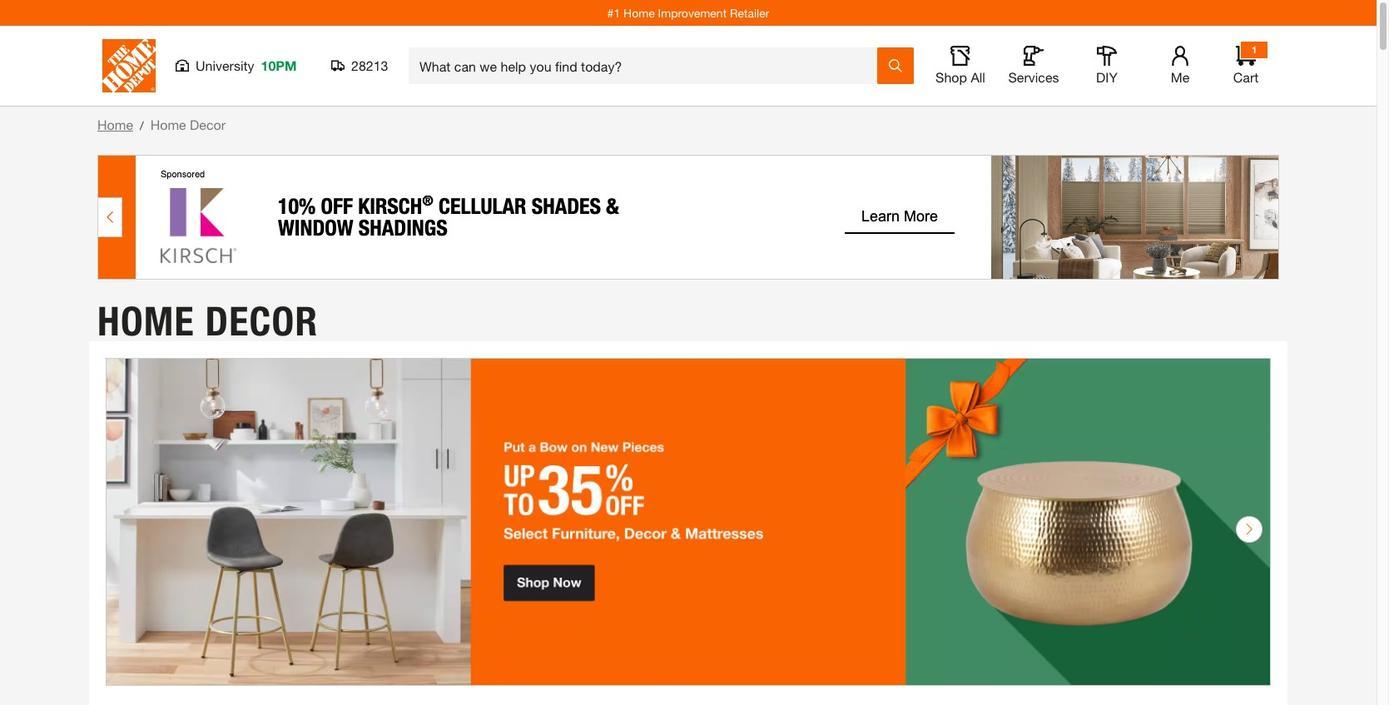 Task type: vqa. For each thing, say whether or not it's contained in the screenshot.
Measure your countertop – multiplying the length times width – to determine the total square footage of the area you will be working on. Then, enter the dimensions into our calculator to gauge the amount of material you will need to complete your project at the bottom right of page
no



Task type: locate. For each thing, give the bounding box(es) containing it.
decor
[[190, 117, 226, 132], [205, 297, 318, 345]]

1
[[1252, 43, 1258, 56]]

home decor
[[97, 297, 318, 345]]

cart 1
[[1234, 43, 1259, 85]]

10pm
[[261, 57, 297, 73]]

university 10pm
[[196, 57, 297, 73]]

What can we help you find today? search field
[[420, 48, 877, 83]]

1 vertical spatial decor
[[205, 297, 318, 345]]

28213
[[351, 57, 388, 73]]

#1 home improvement retailer
[[608, 5, 770, 20]]

all
[[971, 69, 986, 85]]

home
[[624, 5, 655, 20], [97, 117, 133, 132], [150, 117, 186, 132], [97, 297, 195, 345]]

services
[[1009, 69, 1060, 85]]

0 vertical spatial decor
[[190, 117, 226, 132]]



Task type: describe. For each thing, give the bounding box(es) containing it.
improvement
[[658, 5, 727, 20]]

home / home decor
[[97, 117, 226, 132]]

shop all
[[936, 69, 986, 85]]

diy button
[[1081, 46, 1134, 86]]

shop
[[936, 69, 968, 85]]

28213 button
[[331, 57, 389, 74]]

/
[[140, 118, 144, 132]]

up to 35% off image
[[106, 358, 1272, 686]]

the home depot logo image
[[102, 39, 156, 92]]

home link
[[97, 117, 133, 132]]

cart
[[1234, 69, 1259, 85]]

diy
[[1097, 69, 1118, 85]]

retailer
[[730, 5, 770, 20]]

#1
[[608, 5, 621, 20]]

me
[[1172, 69, 1190, 85]]

me button
[[1154, 46, 1208, 86]]

shop all button
[[934, 46, 988, 86]]

services button
[[1008, 46, 1061, 86]]

university
[[196, 57, 254, 73]]



